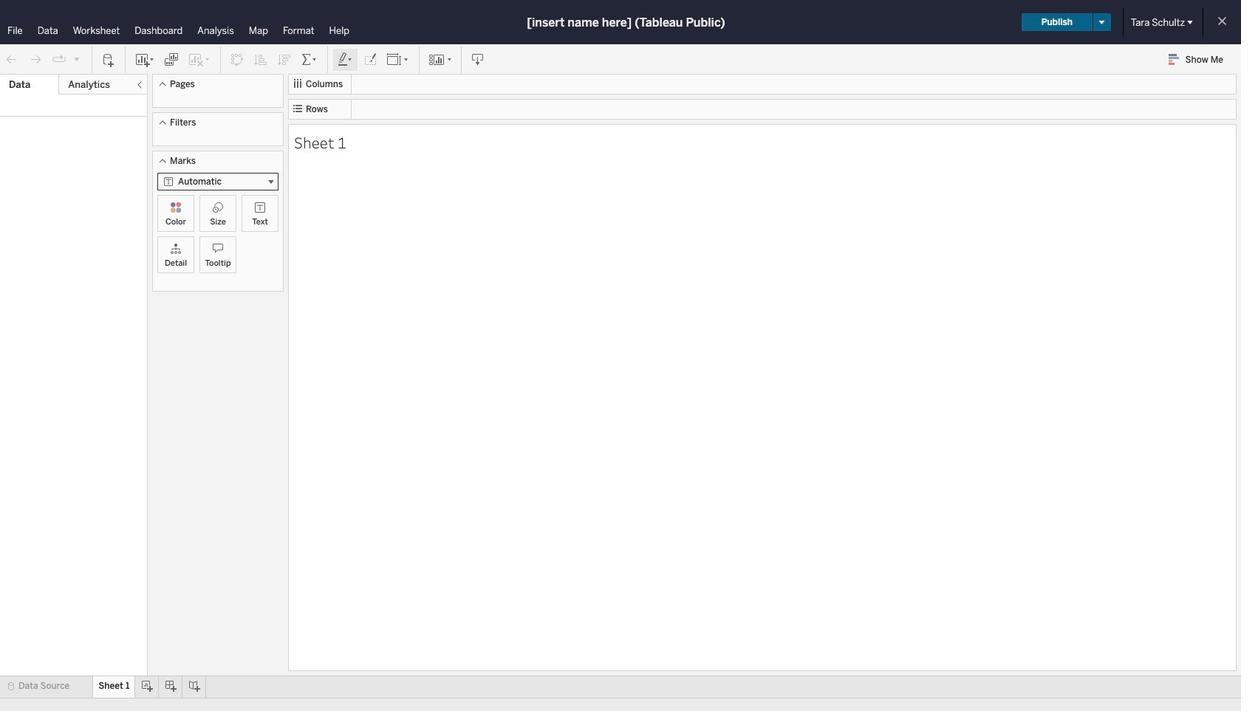 Task type: vqa. For each thing, say whether or not it's contained in the screenshot.
the middle Selector
no



Task type: locate. For each thing, give the bounding box(es) containing it.
highlight image
[[337, 52, 354, 67]]

replay animation image
[[72, 54, 81, 63]]

sort ascending image
[[253, 52, 268, 67]]

sort descending image
[[277, 52, 292, 67]]

duplicate image
[[164, 52, 179, 67]]

download image
[[471, 52, 485, 67]]

clear sheet image
[[188, 52, 211, 67]]

new worksheet image
[[134, 52, 155, 67]]

redo image
[[28, 52, 43, 67]]



Task type: describe. For each thing, give the bounding box(es) containing it.
show/hide cards image
[[429, 52, 452, 67]]

totals image
[[301, 52, 318, 67]]

swap rows and columns image
[[230, 52, 245, 67]]

replay animation image
[[52, 52, 66, 67]]

new data source image
[[101, 52, 116, 67]]

undo image
[[4, 52, 19, 67]]

fit image
[[386, 52, 410, 67]]

collapse image
[[135, 81, 144, 89]]

format workbook image
[[363, 52, 378, 67]]



